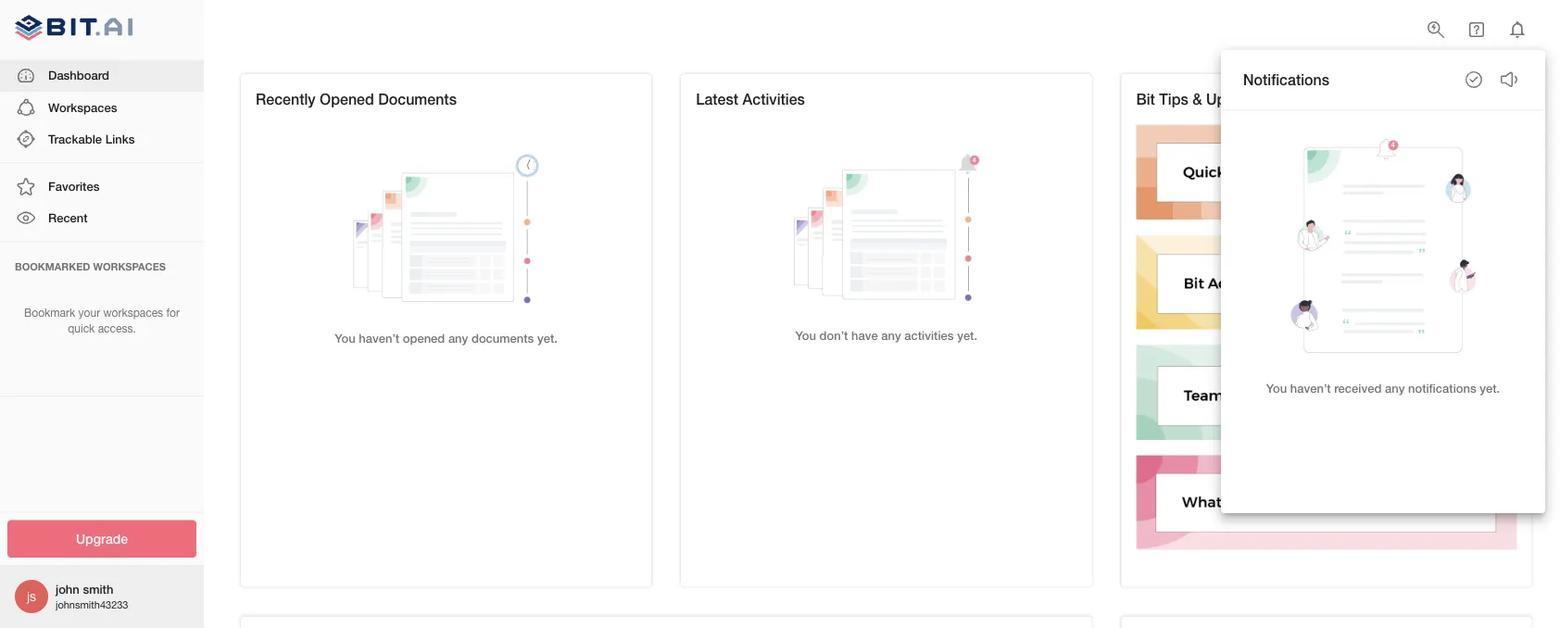 Task type: describe. For each thing, give the bounding box(es) containing it.
johnsmith43233
[[56, 599, 128, 611]]

john smith johnsmith43233
[[56, 582, 128, 611]]

updates
[[1207, 90, 1265, 108]]

activities
[[905, 328, 954, 343]]

haven't for received
[[1291, 381, 1332, 395]]

trackable
[[48, 132, 102, 146]]

recent button
[[0, 202, 204, 234]]

bookmarked
[[15, 261, 90, 273]]

bit tips & updates
[[1137, 90, 1265, 108]]

bit
[[1137, 90, 1156, 108]]

documents
[[378, 90, 457, 108]]

notifications
[[1409, 381, 1477, 395]]

workspaces button
[[0, 92, 204, 123]]

trackable links button
[[0, 123, 204, 155]]

recently
[[256, 90, 316, 108]]

you for opened
[[335, 331, 356, 345]]

any for latest activities
[[882, 328, 902, 343]]

links
[[105, 132, 135, 146]]

any for recently opened documents
[[449, 331, 468, 345]]

workspaces
[[93, 261, 166, 273]]

you for activities
[[796, 328, 817, 343]]

bookmark your workspaces for quick access.
[[24, 306, 180, 335]]

documents
[[472, 331, 534, 345]]

trackable links
[[48, 132, 135, 146]]

recently opened documents
[[256, 90, 457, 108]]

haven't for opened
[[359, 331, 400, 345]]

upgrade
[[76, 532, 128, 547]]

received
[[1335, 381, 1382, 395]]

latest activities
[[696, 90, 805, 108]]

have
[[852, 328, 878, 343]]

dashboard
[[48, 68, 109, 83]]

activities
[[743, 90, 805, 108]]

&
[[1193, 90, 1203, 108]]

upgrade button
[[7, 520, 197, 558]]



Task type: locate. For each thing, give the bounding box(es) containing it.
any
[[882, 328, 902, 343], [449, 331, 468, 345], [1386, 381, 1406, 395]]

you don't have any activities yet.
[[796, 328, 978, 343]]

favorites
[[48, 179, 100, 193]]

bookmarked workspaces
[[15, 261, 166, 273]]

0 horizontal spatial you
[[335, 331, 356, 345]]

recent
[[48, 211, 88, 225]]

any right have
[[882, 328, 902, 343]]

0 horizontal spatial yet.
[[538, 331, 558, 345]]

2 horizontal spatial you
[[1267, 381, 1288, 395]]

you left 'don't'
[[796, 328, 817, 343]]

0 horizontal spatial any
[[449, 331, 468, 345]]

0 horizontal spatial haven't
[[359, 331, 400, 345]]

quick
[[68, 322, 95, 335]]

you
[[796, 328, 817, 343], [335, 331, 356, 345], [1267, 381, 1288, 395]]

1 horizontal spatial yet.
[[958, 328, 978, 343]]

yet. for latest activities
[[958, 328, 978, 343]]

workspaces
[[103, 306, 163, 319]]

2 horizontal spatial any
[[1386, 381, 1406, 395]]

yet. right notifications
[[1481, 381, 1501, 395]]

you left received
[[1267, 381, 1288, 395]]

you haven't received any notifications yet.
[[1267, 381, 1501, 395]]

favorites button
[[0, 171, 204, 202]]

bookmark
[[24, 306, 75, 319]]

for
[[166, 306, 180, 319]]

yet. right documents
[[538, 331, 558, 345]]

opened
[[403, 331, 445, 345]]

1 horizontal spatial haven't
[[1291, 381, 1332, 395]]

tips
[[1160, 90, 1189, 108]]

smith
[[83, 582, 113, 597]]

haven't left received
[[1291, 381, 1332, 395]]

js
[[27, 589, 36, 604]]

2 horizontal spatial yet.
[[1481, 381, 1501, 395]]

opened
[[320, 90, 374, 108]]

don't
[[820, 328, 848, 343]]

1 horizontal spatial you
[[796, 328, 817, 343]]

you haven't opened any documents yet.
[[335, 331, 558, 345]]

haven't left opened on the bottom left of page
[[359, 331, 400, 345]]

1 vertical spatial haven't
[[1291, 381, 1332, 395]]

you left opened on the bottom left of page
[[335, 331, 356, 345]]

john
[[56, 582, 80, 597]]

your
[[78, 306, 100, 319]]

haven't
[[359, 331, 400, 345], [1291, 381, 1332, 395]]

dashboard button
[[0, 60, 204, 92]]

yet. right activities
[[958, 328, 978, 343]]

1 horizontal spatial any
[[882, 328, 902, 343]]

any right opened on the bottom left of page
[[449, 331, 468, 345]]

yet. for recently opened documents
[[538, 331, 558, 345]]

yet.
[[958, 328, 978, 343], [538, 331, 558, 345], [1481, 381, 1501, 395]]

latest
[[696, 90, 739, 108]]

any right received
[[1386, 381, 1406, 395]]

access.
[[98, 322, 136, 335]]

notifications
[[1244, 71, 1330, 88]]

workspaces
[[48, 100, 117, 114]]

0 vertical spatial haven't
[[359, 331, 400, 345]]



Task type: vqa. For each thing, say whether or not it's contained in the screenshot.
received
yes



